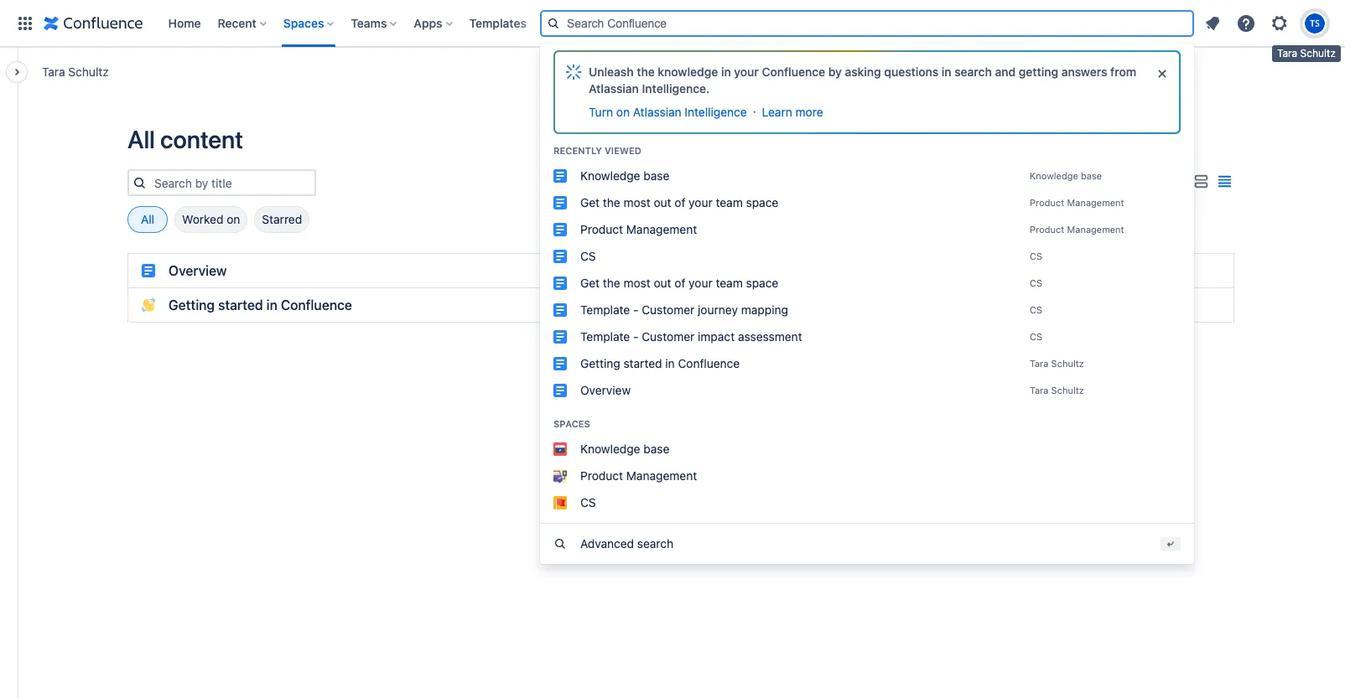 Task type: describe. For each thing, give the bounding box(es) containing it.
unleash
[[589, 64, 634, 78]]

started for getting started in confluence 'image'
[[624, 356, 662, 370]]

worked
[[182, 212, 224, 227]]

turn on atlassian intelligence link
[[589, 104, 747, 120]]

・
[[749, 104, 761, 119]]

getting for :wave: image
[[169, 298, 215, 313]]

owned for overview
[[663, 265, 696, 277]]

appswitcher icon image
[[15, 13, 35, 33]]

global element
[[10, 0, 1024, 47]]

cs for cs
[[1030, 250, 1043, 261]]

your for product management
[[689, 195, 713, 209]]

intelligence.
[[642, 81, 710, 95]]

your for cs
[[689, 276, 713, 290]]

all for all
[[141, 212, 154, 227]]

recent
[[218, 16, 257, 30]]

product management link
[[540, 463, 1195, 490]]

by for getting started in confluence
[[699, 299, 710, 312]]

template for template - customer journey mapping
[[581, 302, 630, 317]]

1 horizontal spatial spaces
[[554, 418, 591, 429]]

overview for overview image
[[581, 383, 631, 397]]

search inside 'unleash the knowledge in your confluence by asking questions in search and getting answers from atlassian intelligence.'
[[955, 64, 992, 78]]

overview for the 'page' icon
[[169, 263, 227, 279]]

cs for template - customer impact assessment
[[1030, 331, 1043, 342]]

templates
[[469, 16, 527, 30]]

team for cs
[[716, 276, 743, 290]]

profile picture image for getting started in confluence
[[641, 298, 656, 313]]

template - customer journey mapping
[[581, 302, 789, 317]]

and
[[995, 64, 1016, 78]]

settings icon image
[[1270, 13, 1290, 33]]

getting started in confluence for getting started in confluence 'image'
[[581, 356, 740, 370]]

invite people
[[555, 16, 627, 30]]

invite
[[555, 16, 586, 30]]

2023 for getting started in confluence
[[1013, 299, 1037, 311]]

tara schultz tooltip
[[1273, 45, 1341, 62]]

team for product management
[[716, 195, 743, 209]]

all content
[[128, 125, 243, 154]]

advanced search
[[581, 537, 674, 551]]

confluence for :wave: image
[[281, 298, 352, 313]]

owned by for getting started in confluence
[[663, 299, 713, 312]]

getting started in confluence for :wave: image
[[169, 298, 352, 313]]

knowledge base for management
[[581, 442, 670, 456]]

banner containing home
[[0, 0, 1346, 564]]

template - customer journey mapping image
[[554, 303, 567, 317]]

knowledge base link
[[540, 436, 1195, 463]]

september for overview
[[941, 264, 993, 277]]

template - customer impact assessment image
[[554, 330, 567, 344]]

tara schultz link
[[42, 63, 109, 80]]

all for all content
[[128, 125, 155, 154]]

get for product management
[[581, 195, 600, 209]]

content
[[160, 125, 243, 154]]

cs for template - customer journey mapping
[[1030, 304, 1043, 315]]

viewed
[[605, 145, 642, 156]]

started for :wave: image
[[218, 298, 263, 313]]

home
[[168, 16, 201, 30]]

get the most out of your team space image for cs
[[554, 276, 567, 290]]

impact
[[698, 329, 735, 344]]

notification icon image
[[1203, 13, 1223, 33]]

getting for getting started in confluence 'image'
[[581, 356, 621, 370]]

star image for overview
[[1197, 261, 1217, 281]]

schultz inside tooltip
[[1301, 47, 1336, 60]]

teams
[[351, 16, 387, 30]]

mapping
[[742, 302, 789, 317]]

from
[[1111, 64, 1137, 78]]

invite people button
[[545, 10, 637, 36]]

starred button
[[255, 206, 310, 233]]

spaces button
[[278, 10, 341, 36]]

confluence for getting started in confluence 'image'
[[678, 356, 740, 370]]

people
[[589, 16, 627, 30]]

tara schultz inside tara schultz tooltip
[[1278, 47, 1336, 60]]

list image
[[1191, 172, 1212, 192]]

get the most out of your team space image for product management
[[554, 196, 567, 209]]

owned for getting started in confluence
[[663, 299, 696, 312]]

out for cs
[[654, 276, 672, 290]]

getting started in confluence image
[[554, 357, 567, 370]]

confluence inside 'unleash the knowledge in your confluence by asking questions in search and getting answers from atlassian intelligence.'
[[762, 64, 826, 78]]

27, for getting started in confluence
[[996, 299, 1010, 311]]

out for product management
[[654, 195, 672, 209]]

knowledge for the
[[581, 168, 641, 182]]

getting
[[1019, 64, 1059, 78]]

learn
[[762, 104, 793, 119]]

unleash the knowledge in your confluence by asking questions in search and getting answers from atlassian intelligence.
[[589, 64, 1137, 95]]

knowledge
[[658, 64, 718, 78]]



Task type: vqa. For each thing, say whether or not it's contained in the screenshot.
No restrictions 'image'
no



Task type: locate. For each thing, give the bounding box(es) containing it.
oldest
[[1015, 175, 1051, 190]]

overview image
[[554, 384, 567, 397]]

1 of from the top
[[675, 195, 686, 209]]

-
[[633, 302, 639, 317], [633, 329, 639, 344]]

knowledge inside 'link'
[[581, 442, 641, 456]]

most for cs
[[624, 276, 651, 290]]

0 horizontal spatial on
[[227, 212, 240, 227]]

1 most from the top
[[624, 195, 651, 209]]

september for getting started in confluence
[[941, 299, 993, 311]]

atlassian down intelligence.
[[633, 104, 682, 119]]

0 vertical spatial overview
[[169, 263, 227, 279]]

september 27, 2023 for getting started in confluence
[[941, 299, 1037, 311]]

1 horizontal spatial search
[[955, 64, 992, 78]]

0 vertical spatial september 27, 2023
[[941, 264, 1037, 277]]

recently
[[554, 145, 602, 156]]

knowledge
[[581, 168, 641, 182], [1030, 170, 1079, 181], [581, 442, 641, 456]]

1 vertical spatial 27,
[[996, 299, 1010, 311]]

the
[[637, 64, 655, 78], [603, 195, 621, 209], [603, 276, 621, 290]]

star image
[[1197, 261, 1217, 281], [1197, 295, 1217, 315]]

2023 for overview
[[1013, 264, 1037, 277]]

owned
[[663, 265, 696, 277], [663, 299, 696, 312]]

1 template from the top
[[581, 302, 630, 317]]

27,
[[996, 264, 1010, 277], [996, 299, 1010, 311]]

1 vertical spatial owned
[[663, 299, 696, 312]]

all
[[128, 125, 155, 154], [141, 212, 154, 227]]

get the most out of your team space
[[581, 195, 779, 209], [581, 276, 779, 290]]

create
[[657, 16, 694, 30]]

overview
[[169, 263, 227, 279], [581, 383, 631, 397]]

1 september 27, 2023 from the top
[[941, 264, 1037, 277]]

2 september 27, 2023 from the top
[[941, 299, 1037, 311]]

1 vertical spatial space
[[746, 276, 779, 290]]

0 vertical spatial team
[[716, 195, 743, 209]]

schultz
[[1301, 47, 1336, 60], [68, 64, 109, 78], [1052, 358, 1085, 369], [1052, 385, 1085, 396]]

home link
[[163, 10, 206, 36]]

apps button
[[409, 10, 459, 36]]

answers
[[1062, 64, 1108, 78]]

2 team from the top
[[716, 276, 743, 290]]

on inside button
[[227, 212, 240, 227]]

owned by for overview
[[663, 265, 713, 277]]

overview right overview image
[[581, 383, 631, 397]]

2 star image from the top
[[1197, 295, 1217, 315]]

1 vertical spatial your
[[689, 195, 713, 209]]

0 vertical spatial owned
[[663, 265, 696, 277]]

the for product management
[[603, 195, 621, 209]]

1 vertical spatial profile picture image
[[641, 298, 656, 313]]

september
[[941, 264, 993, 277], [941, 299, 993, 311]]

2 of from the top
[[675, 276, 686, 290]]

get the most out of your team space image up product management image
[[554, 196, 567, 209]]

in
[[722, 64, 731, 78], [942, 64, 952, 78], [267, 298, 278, 313], [666, 356, 675, 370]]

get the most out of your team space image up template - customer journey mapping icon
[[554, 276, 567, 290]]

cs
[[581, 249, 596, 263], [1030, 250, 1043, 261], [1030, 277, 1043, 288], [1030, 304, 1043, 315], [1030, 331, 1043, 342], [581, 495, 596, 510]]

0 vertical spatial customer
[[642, 302, 695, 317]]

1 vertical spatial of
[[675, 276, 686, 290]]

space for product management
[[746, 195, 779, 209]]

1 star image from the top
[[1197, 261, 1217, 281]]

the for cs
[[603, 276, 621, 290]]

- for template - customer journey mapping
[[633, 302, 639, 317]]

0 vertical spatial getting
[[169, 298, 215, 313]]

your inside 'unleash the knowledge in your confluence by asking questions in search and getting answers from atlassian intelligence.'
[[734, 64, 759, 78]]

2 september from the top
[[941, 299, 993, 311]]

1 vertical spatial most
[[624, 276, 651, 290]]

2023
[[1013, 264, 1037, 277], [1013, 299, 1037, 311]]

knowledge base inside 'link'
[[581, 442, 670, 456]]

0 vertical spatial all
[[128, 125, 155, 154]]

0 vertical spatial get the most out of your team space image
[[554, 196, 567, 209]]

1 vertical spatial owned by
[[663, 299, 713, 312]]

2 out from the top
[[654, 276, 672, 290]]

by for overview
[[699, 265, 710, 277]]

banner
[[0, 0, 1346, 564]]

27, for overview
[[996, 264, 1010, 277]]

owned by
[[663, 265, 713, 277], [663, 299, 713, 312]]

september 27, 2023
[[941, 264, 1037, 277], [941, 299, 1037, 311]]

- for template - customer impact assessment
[[633, 329, 639, 344]]

getting
[[169, 298, 215, 313], [581, 356, 621, 370]]

create link
[[647, 10, 704, 36]]

getting right getting started in confluence 'image'
[[581, 356, 621, 370]]

by
[[829, 64, 842, 78], [699, 265, 710, 277], [699, 299, 710, 312]]

0 vertical spatial started
[[218, 298, 263, 313]]

search image
[[547, 16, 560, 30]]

0 vertical spatial on
[[617, 104, 630, 119]]

0 vertical spatial atlassian
[[589, 81, 639, 95]]

worked on
[[182, 212, 240, 227]]

2 27, from the top
[[996, 299, 1010, 311]]

0 horizontal spatial getting
[[169, 298, 215, 313]]

your
[[734, 64, 759, 78], [689, 195, 713, 209], [689, 276, 713, 290]]

1 profile picture image from the top
[[641, 263, 656, 279]]

1 vertical spatial confluence
[[281, 298, 352, 313]]

profile picture image
[[641, 263, 656, 279], [641, 298, 656, 313]]

space
[[746, 195, 779, 209], [746, 276, 779, 290]]

2 2023 from the top
[[1013, 299, 1037, 311]]

profile picture image for overview
[[641, 263, 656, 279]]

of for product management
[[675, 195, 686, 209]]

product management image
[[554, 223, 567, 236]]

2 owned by from the top
[[663, 299, 713, 312]]

the up the "template - customer journey mapping"
[[603, 276, 621, 290]]

all left "content"
[[128, 125, 155, 154]]

teams button
[[346, 10, 404, 36]]

2 profile picture image from the top
[[641, 298, 656, 313]]

1 vertical spatial get the most out of your team space image
[[554, 276, 567, 290]]

started
[[218, 298, 263, 313], [624, 356, 662, 370]]

overview right the 'page' icon
[[169, 263, 227, 279]]

0 vertical spatial out
[[654, 195, 672, 209]]

most down viewed
[[624, 195, 651, 209]]

customer up template - customer impact assessment
[[642, 302, 695, 317]]

cs link
[[540, 490, 1195, 516]]

by inside 'unleash the knowledge in your confluence by asking questions in search and getting answers from atlassian intelligence.'
[[829, 64, 842, 78]]

getting started in confluence
[[169, 298, 352, 313], [581, 356, 740, 370]]

1 vertical spatial get the most out of your team space
[[581, 276, 779, 290]]

template right template - customer impact assessment "icon"
[[581, 329, 630, 344]]

get the most out of your team space up the "template - customer journey mapping"
[[581, 276, 779, 290]]

by left asking
[[829, 64, 842, 78]]

recent button
[[213, 10, 273, 36]]

tara schultz
[[1278, 47, 1336, 60], [42, 64, 109, 78], [1030, 358, 1085, 369], [1030, 385, 1085, 396]]

2 get the most out of your team space image from the top
[[554, 276, 567, 290]]

1 vertical spatial customer
[[642, 329, 695, 344]]

1 vertical spatial all
[[141, 212, 154, 227]]

on right turn
[[617, 104, 630, 119]]

assessment
[[738, 329, 803, 344]]

2 vertical spatial by
[[699, 299, 710, 312]]

page image
[[142, 264, 155, 278]]

journey
[[698, 302, 738, 317]]

confluence
[[762, 64, 826, 78], [281, 298, 352, 313], [678, 356, 740, 370]]

customer
[[642, 302, 695, 317], [642, 329, 695, 344]]

1 vertical spatial on
[[227, 212, 240, 227]]

1 vertical spatial getting started in confluence
[[581, 356, 740, 370]]

1 vertical spatial september
[[941, 299, 993, 311]]

2 template from the top
[[581, 329, 630, 344]]

0 horizontal spatial overview
[[169, 263, 227, 279]]

2 most from the top
[[624, 276, 651, 290]]

0 vertical spatial your
[[734, 64, 759, 78]]

1 vertical spatial spaces
[[554, 418, 591, 429]]

1 vertical spatial -
[[633, 329, 639, 344]]

2 space from the top
[[746, 276, 779, 290]]

base for the
[[644, 168, 670, 182]]

all button
[[128, 206, 168, 233]]

get for cs
[[581, 276, 600, 290]]

template right template - customer journey mapping icon
[[581, 302, 630, 317]]

1 get the most out of your team space image from the top
[[554, 196, 567, 209]]

template
[[581, 302, 630, 317], [581, 329, 630, 344]]

0 vertical spatial 27,
[[996, 264, 1010, 277]]

learn more link
[[762, 104, 824, 120]]

1 owned by from the top
[[663, 265, 713, 277]]

0 vertical spatial owned by
[[663, 265, 713, 277]]

advanced search image
[[554, 537, 567, 551]]

getting started in confluence inside banner
[[581, 356, 740, 370]]

on
[[617, 104, 630, 119], [227, 212, 240, 227]]

search left and
[[955, 64, 992, 78]]

customer down the "template - customer journey mapping"
[[642, 329, 695, 344]]

spaces inside popup button
[[283, 16, 324, 30]]

2 get from the top
[[581, 276, 600, 290]]

knowledge for management
[[581, 442, 641, 456]]

1 vertical spatial atlassian
[[633, 104, 682, 119]]

product
[[1030, 197, 1065, 208], [581, 222, 623, 236], [1030, 224, 1065, 235], [581, 469, 623, 483]]

most for product management
[[624, 195, 651, 209]]

profile picture image up template - customer impact assessment
[[641, 298, 656, 313]]

atlassian inside 'unleash the knowledge in your confluence by asking questions in search and getting answers from atlassian intelligence.'
[[589, 81, 639, 95]]

customer for impact
[[642, 329, 695, 344]]

september 27, 2023 for overview
[[941, 264, 1037, 277]]

the down viewed
[[603, 195, 621, 209]]

0 vertical spatial profile picture image
[[641, 263, 656, 279]]

1 vertical spatial started
[[624, 356, 662, 370]]

1 - from the top
[[633, 302, 639, 317]]

search
[[955, 64, 992, 78], [638, 537, 674, 551]]

help icon image
[[1237, 13, 1257, 33]]

0 vertical spatial space
[[746, 195, 779, 209]]

1 horizontal spatial confluence
[[678, 356, 740, 370]]

on for turn
[[617, 104, 630, 119]]

all inside button
[[141, 212, 154, 227]]

getting right :wave: image
[[169, 298, 215, 313]]

template for template - customer impact assessment
[[581, 329, 630, 344]]

1 horizontal spatial started
[[624, 356, 662, 370]]

0 vertical spatial september
[[941, 264, 993, 277]]

expand sidebar image
[[0, 55, 37, 89]]

:wave: image
[[142, 299, 155, 312]]

apps
[[414, 16, 443, 30]]

1 vertical spatial search
[[638, 537, 674, 551]]

knowledge base
[[581, 168, 670, 182], [1030, 170, 1103, 181], [581, 442, 670, 456]]

0 vertical spatial -
[[633, 302, 639, 317]]

turn on atlassian intelligence ・ learn more
[[589, 104, 824, 119]]

advanced search link
[[540, 524, 1195, 564]]

get
[[581, 195, 600, 209], [581, 276, 600, 290]]

1 vertical spatial september 27, 2023
[[941, 299, 1037, 311]]

0 vertical spatial most
[[624, 195, 651, 209]]

atlassian down unleash
[[589, 81, 639, 95]]

advanced
[[581, 537, 634, 551]]

1 vertical spatial template
[[581, 329, 630, 344]]

0 horizontal spatial spaces
[[283, 16, 324, 30]]

1 space from the top
[[746, 195, 779, 209]]

2 owned from the top
[[663, 299, 696, 312]]

owned up the "template - customer journey mapping"
[[663, 265, 696, 277]]

1 owned from the top
[[663, 265, 696, 277]]

1 get from the top
[[581, 195, 600, 209]]

starred
[[262, 212, 302, 227]]

confluence image
[[44, 13, 143, 33], [44, 13, 143, 33]]

0 vertical spatial get the most out of your team space
[[581, 195, 779, 209]]

customer for journey
[[642, 302, 695, 317]]

recently viewed
[[554, 145, 642, 156]]

1 vertical spatial get
[[581, 276, 600, 290]]

by up impact
[[699, 299, 710, 312]]

knowledge base image
[[554, 169, 567, 182]]

1 horizontal spatial getting started in confluence
[[581, 356, 740, 370]]

1 vertical spatial team
[[716, 276, 743, 290]]

2 vertical spatial confluence
[[678, 356, 740, 370]]

questions
[[885, 64, 939, 78]]

owned by up the "template - customer journey mapping"
[[663, 265, 713, 277]]

star image for getting started in confluence
[[1197, 295, 1217, 315]]

compact list image
[[1215, 172, 1235, 192]]

search right advanced
[[638, 537, 674, 551]]

management
[[1068, 197, 1125, 208], [627, 222, 697, 236], [1068, 224, 1125, 235], [627, 469, 697, 483]]

worked on button
[[175, 206, 248, 233]]

the inside 'unleash the knowledge in your confluence by asking questions in search and getting answers from atlassian intelligence.'
[[637, 64, 655, 78]]

0 vertical spatial the
[[637, 64, 655, 78]]

base for management
[[644, 442, 670, 456]]

1 get the most out of your team space from the top
[[581, 195, 779, 209]]

0 horizontal spatial getting started in confluence
[[169, 298, 352, 313]]

1 vertical spatial out
[[654, 276, 672, 290]]

all up the 'page' icon
[[141, 212, 154, 227]]

2 horizontal spatial confluence
[[762, 64, 826, 78]]

knowledge base for the
[[581, 168, 670, 182]]

get the most out of your team space image
[[554, 196, 567, 209], [554, 276, 567, 290]]

1 2023 from the top
[[1013, 264, 1037, 277]]

2 - from the top
[[633, 329, 639, 344]]

0 horizontal spatial search
[[638, 537, 674, 551]]

1 horizontal spatial getting
[[581, 356, 621, 370]]

- up template - customer impact assessment
[[633, 302, 639, 317]]

template - customer impact assessment
[[581, 329, 803, 344]]

get the most out of your team space for cs
[[581, 276, 779, 290]]

spaces
[[283, 16, 324, 30], [554, 418, 591, 429]]

1 vertical spatial by
[[699, 265, 710, 277]]

2 get the most out of your team space from the top
[[581, 276, 779, 290]]

0 vertical spatial confluence
[[762, 64, 826, 78]]

Search Confluence field
[[540, 10, 1195, 36]]

owned by up template - customer impact assessment
[[663, 299, 713, 312]]

base
[[644, 168, 670, 182], [1082, 170, 1103, 181], [644, 442, 670, 456]]

templates link
[[464, 10, 532, 36]]

out
[[654, 195, 672, 209], [654, 276, 672, 290]]

0 horizontal spatial started
[[218, 298, 263, 313]]

spaces down overview image
[[554, 418, 591, 429]]

tara inside tooltip
[[1278, 47, 1298, 60]]

get the most out of your team space for product management
[[581, 195, 779, 209]]

profile picture image up the "template - customer journey mapping"
[[641, 263, 656, 279]]

1 vertical spatial 2023
[[1013, 299, 1037, 311]]

0 vertical spatial star image
[[1197, 261, 1217, 281]]

space for cs
[[746, 276, 779, 290]]

1 horizontal spatial overview
[[581, 383, 631, 397]]

1 vertical spatial getting
[[581, 356, 621, 370]]

of for cs
[[675, 276, 686, 290]]

owned up template - customer impact assessment
[[663, 299, 696, 312]]

0 vertical spatial spaces
[[283, 16, 324, 30]]

cs for get the most out of your team space
[[1030, 277, 1043, 288]]

product management
[[1030, 197, 1125, 208], [581, 222, 697, 236], [1030, 224, 1125, 235], [581, 469, 697, 483]]

1 september from the top
[[941, 264, 993, 277]]

1 27, from the top
[[996, 264, 1010, 277]]

1 horizontal spatial on
[[617, 104, 630, 119]]

1 vertical spatial overview
[[581, 383, 631, 397]]

of
[[675, 195, 686, 209], [675, 276, 686, 290]]

1 out from the top
[[654, 195, 672, 209]]

0 vertical spatial by
[[829, 64, 842, 78]]

2 vertical spatial the
[[603, 276, 621, 290]]

the up intelligence.
[[637, 64, 655, 78]]

- down the "template - customer journey mapping"
[[633, 329, 639, 344]]

most
[[624, 195, 651, 209], [624, 276, 651, 290]]

cs image
[[554, 250, 567, 263]]

more
[[796, 104, 824, 119]]

0 vertical spatial 2023
[[1013, 264, 1037, 277]]

by up journey
[[699, 265, 710, 277]]

1 customer from the top
[[642, 302, 695, 317]]

0 vertical spatial get
[[581, 195, 600, 209]]

2 vertical spatial your
[[689, 276, 713, 290]]

on for worked
[[227, 212, 240, 227]]

spaces right recent dropdown button
[[283, 16, 324, 30]]

:wave: image
[[142, 299, 155, 312]]

most up the "template - customer journey mapping"
[[624, 276, 651, 290]]

1 vertical spatial star image
[[1197, 295, 1217, 315]]

Search by title field
[[149, 171, 315, 195]]

0 vertical spatial of
[[675, 195, 686, 209]]

1 vertical spatial the
[[603, 195, 621, 209]]

0 vertical spatial search
[[955, 64, 992, 78]]

get the most out of your team space down viewed
[[581, 195, 779, 209]]

asking
[[845, 64, 882, 78]]

2 customer from the top
[[642, 329, 695, 344]]

atlassian
[[589, 81, 639, 95], [633, 104, 682, 119]]

0 vertical spatial template
[[581, 302, 630, 317]]

on right worked
[[227, 212, 240, 227]]

intelligence
[[685, 104, 747, 119]]

0 horizontal spatial confluence
[[281, 298, 352, 313]]

team
[[716, 195, 743, 209], [716, 276, 743, 290]]

base inside 'link'
[[644, 442, 670, 456]]

0 vertical spatial getting started in confluence
[[169, 298, 352, 313]]

tara
[[1278, 47, 1298, 60], [42, 64, 65, 78], [1030, 358, 1049, 369], [1030, 385, 1049, 396]]

1 team from the top
[[716, 195, 743, 209]]

turn
[[589, 104, 613, 119]]



